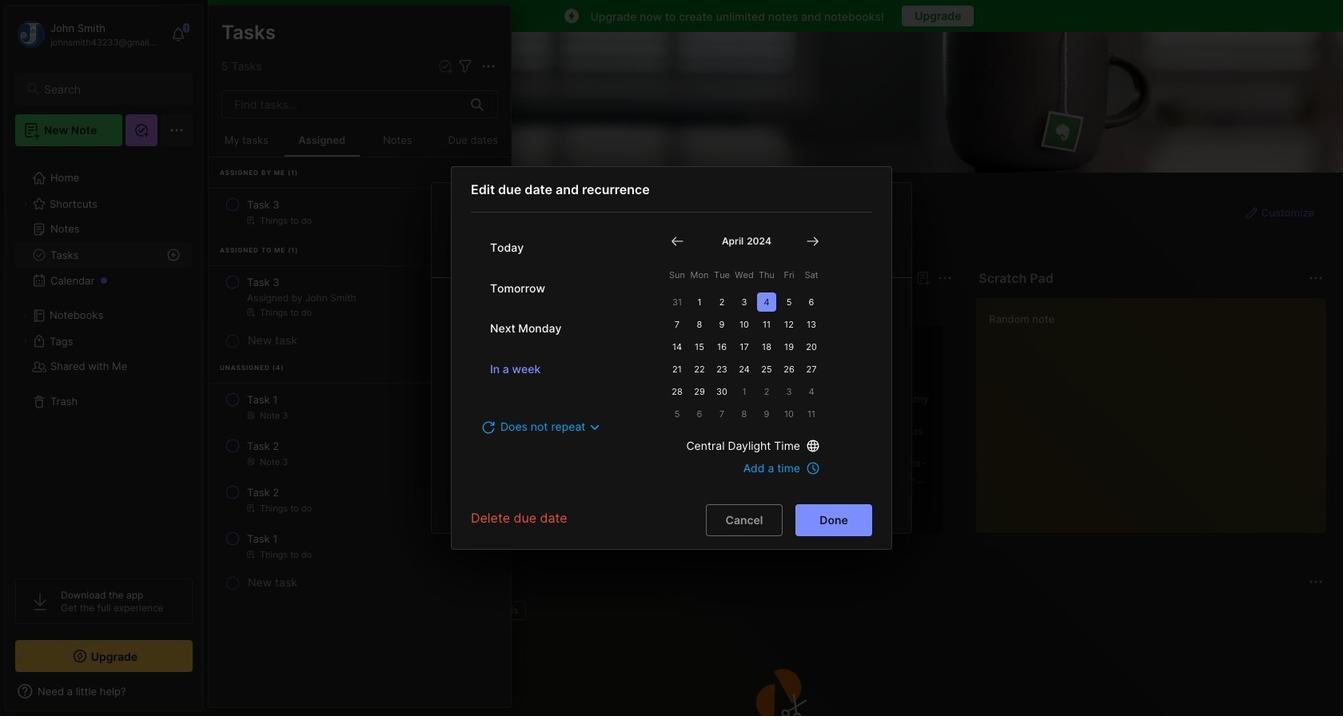 Task type: describe. For each thing, give the bounding box(es) containing it.
task 1 9 cell
[[247, 531, 278, 547]]

5 row from the top
[[215, 478, 505, 522]]

task 2 7 cell
[[247, 438, 279, 454]]

task 1 6 cell
[[247, 392, 278, 408]]

main element
[[0, 0, 208, 717]]

3 row from the top
[[215, 386, 505, 429]]

Search text field
[[44, 82, 178, 97]]

2 tab list from the top
[[238, 602, 1321, 621]]

2024 field
[[744, 235, 772, 248]]

task 3 3 cell
[[247, 274, 280, 290]]

select a due date element
[[471, 213, 873, 490]]

Start writing… text field
[[990, 298, 1326, 521]]

task 2 8 cell
[[247, 485, 279, 501]]

1 row from the top
[[215, 190, 505, 234]]

new task image
[[438, 58, 454, 74]]



Task type: vqa. For each thing, say whether or not it's contained in the screenshot.
Expand Tags icon
yes



Task type: locate. For each thing, give the bounding box(es) containing it.
row
[[215, 190, 505, 234], [215, 268, 505, 326], [215, 386, 505, 429], [215, 432, 505, 475], [215, 478, 505, 522], [215, 525, 505, 568]]

tab
[[238, 298, 285, 317], [291, 298, 356, 317], [434, 602, 475, 621], [481, 602, 526, 621]]

6 row from the top
[[215, 525, 505, 568]]

2 row from the top
[[215, 268, 505, 326]]

None search field
[[44, 79, 178, 98]]

April field
[[719, 235, 744, 248]]

Dropdown List field
[[481, 414, 605, 440]]

Find tasks… text field
[[225, 91, 462, 118]]

none search field inside main element
[[44, 79, 178, 98]]

expand notebooks image
[[21, 311, 30, 321]]

expand tags image
[[21, 337, 30, 346]]

1 tab list from the top
[[238, 298, 951, 317]]

tree inside main element
[[6, 156, 202, 565]]

tree
[[6, 156, 202, 565]]

row group
[[209, 158, 511, 595], [234, 326, 1344, 544]]

0 vertical spatial tab list
[[238, 298, 951, 317]]

tab list
[[238, 298, 951, 317], [238, 602, 1321, 621]]

4 row from the top
[[215, 432, 505, 475]]

1 vertical spatial tab list
[[238, 602, 1321, 621]]

task 3 1 cell
[[247, 197, 280, 213]]



